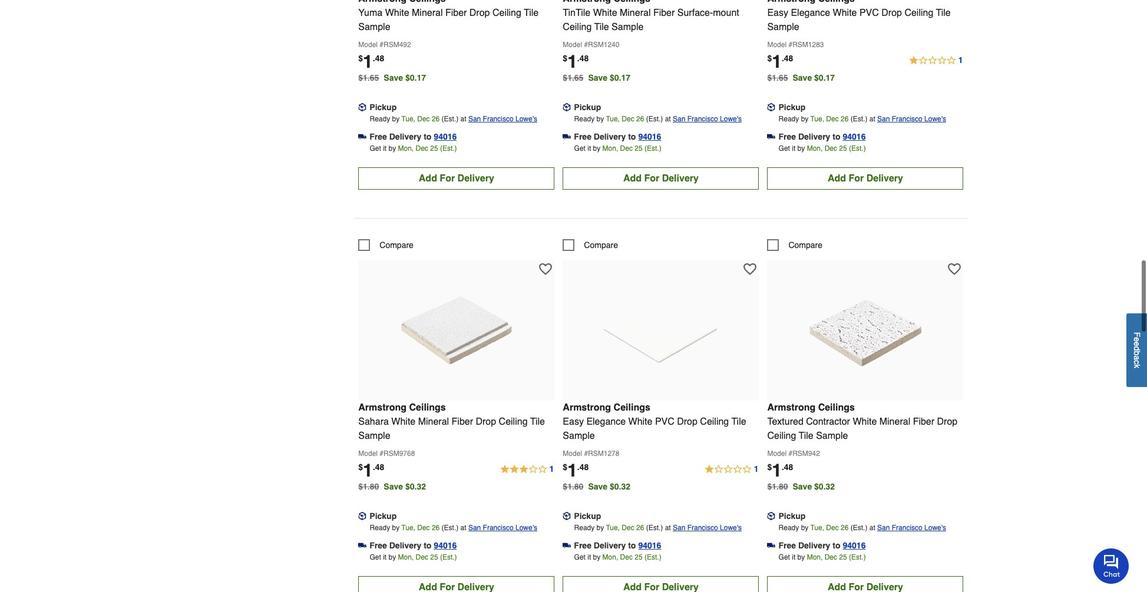 Task type: vqa. For each thing, say whether or not it's contained in the screenshot.
2nd Pot
no



Task type: describe. For each thing, give the bounding box(es) containing it.
2 was price $1.65 element from the left
[[563, 70, 589, 82]]

textured
[[768, 417, 804, 427]]

actual price $1.48 element down model # rsm1240
[[563, 51, 589, 72]]

2 horizontal spatial 1 button
[[909, 53, 964, 68]]

$1.65 save $0.17 for 2nd was price $1.65 element from left
[[563, 73, 631, 82]]

white inside armstrong ceilings sahara white mineral fiber drop ceiling tile sample
[[392, 417, 416, 427]]

2 add for delivery from the left
[[624, 173, 699, 184]]

armstrong ceilings easy elegance white pvc drop ceiling tile sample
[[563, 402, 747, 441]]

actual price $1.48 element down model # rsm1278
[[563, 460, 589, 481]]

$ down the model # rsm492
[[359, 53, 363, 63]]

rsm1278
[[588, 450, 620, 458]]

# for rsm1283
[[789, 40, 793, 49]]

save down the rsm1278
[[589, 482, 608, 492]]

elegance inside the armstrong ceilings easy elegance white pvc drop ceiling tile sample
[[587, 417, 626, 427]]

3 $1.80 from the left
[[768, 482, 789, 492]]

$0.17 for actual price $1.48 "element" under model # rsm1240
[[610, 73, 631, 82]]

rsm942
[[793, 450, 821, 458]]

ceiling inside yuma white mineral fiber drop ceiling tile sample
[[493, 7, 522, 18]]

sample inside armstrong ceilings textured contractor white mineral fiber drop ceiling tile sample
[[817, 431, 849, 441]]

rsm492
[[384, 40, 411, 49]]

$ down model # rsm942
[[768, 463, 773, 472]]

1 heart outline image from the left
[[744, 263, 757, 276]]

yuma white mineral fiber drop ceiling tile sample
[[359, 7, 539, 32]]

compare for 5001229591 element
[[789, 240, 823, 250]]

.48 down model # rsm9768
[[373, 463, 385, 472]]

ceiling inside tintile white mineral fiber surface-mount ceiling tile sample
[[563, 22, 592, 32]]

$1.65 for 2nd was price $1.65 element from left
[[563, 73, 584, 82]]

pvc inside easy elegance white pvc drop ceiling tile sample
[[860, 7, 880, 18]]

$0.32 for actual price $1.48 "element" below model # rsm9768
[[406, 482, 426, 492]]

save down rsm492
[[384, 73, 403, 82]]

mount
[[714, 7, 740, 18]]

model # rsm9768
[[359, 450, 415, 458]]

$ 1 .48 down model # rsm1283
[[768, 51, 794, 72]]

armstrong ceilings easy elegance white pvc drop ceiling tile sample image
[[597, 266, 726, 396]]

rsm1283
[[793, 40, 825, 49]]

$1.65 for 3rd was price $1.65 element from the right
[[359, 73, 379, 82]]

armstrong ceilings sahara white mineral fiber drop ceiling tile sample
[[359, 402, 545, 441]]

sample inside the armstrong ceilings easy elegance white pvc drop ceiling tile sample
[[563, 431, 595, 441]]

model for model # rsm1278
[[563, 450, 583, 458]]

sample inside tintile white mineral fiber surface-mount ceiling tile sample
[[612, 22, 644, 32]]

2 heart outline image from the left
[[949, 263, 962, 276]]

# for rsm492
[[380, 40, 384, 49]]

5001229597 element
[[359, 239, 414, 251]]

3 was price $1.80 element from the left
[[768, 479, 793, 492]]

armstrong ceilings textured contractor white mineral fiber drop ceiling tile sample image
[[801, 266, 931, 396]]

$ 1 .48 down model # rsm942
[[768, 460, 794, 481]]

2 e from the top
[[1133, 342, 1143, 347]]

1 star image for save $0.17
[[909, 53, 964, 68]]

5001229591 element
[[768, 239, 823, 251]]

drop inside armstrong ceilings sahara white mineral fiber drop ceiling tile sample
[[476, 417, 497, 427]]

$0.32 for actual price $1.48 "element" underneath model # rsm1278
[[610, 482, 631, 492]]

armstrong for easy
[[563, 402, 612, 413]]

f e e d b a c k button
[[1127, 314, 1148, 388]]

model # rsm1278
[[563, 450, 620, 458]]

elegance inside easy elegance white pvc drop ceiling tile sample
[[792, 7, 831, 18]]

easy inside the armstrong ceilings easy elegance white pvc drop ceiling tile sample
[[563, 417, 584, 427]]

model # rsm1283
[[768, 40, 825, 49]]

k
[[1133, 365, 1143, 369]]

yuma
[[359, 7, 383, 18]]

for for 1st add for delivery button from the left
[[440, 173, 455, 184]]

5001229529 element
[[563, 239, 618, 251]]

$1.65 save $0.17 for 3rd was price $1.65 element from the right
[[359, 73, 426, 82]]

compare for 5001229529 element
[[585, 240, 618, 250]]

model # rsm942
[[768, 450, 821, 458]]

drop inside easy elegance white pvc drop ceiling tile sample
[[882, 7, 903, 18]]

armstrong ceilings sahara white mineral fiber drop ceiling tile sample image
[[392, 266, 522, 396]]

white inside the armstrong ceilings easy elegance white pvc drop ceiling tile sample
[[629, 417, 653, 427]]

$1.65 for 3rd was price $1.65 element from the left
[[768, 73, 789, 82]]

save down rsm1283
[[793, 73, 813, 82]]

$ down model # rsm1240
[[563, 53, 568, 63]]

model for model # rsm492
[[359, 40, 378, 49]]

white inside easy elegance white pvc drop ceiling tile sample
[[833, 7, 858, 18]]

drop inside armstrong ceilings textured contractor white mineral fiber drop ceiling tile sample
[[938, 417, 958, 427]]

easy inside easy elegance white pvc drop ceiling tile sample
[[768, 7, 789, 18]]

tile inside tintile white mineral fiber surface-mount ceiling tile sample
[[595, 22, 609, 32]]

model for model # rsm942
[[768, 450, 787, 458]]

heart outline image
[[540, 263, 553, 276]]

tintile
[[563, 7, 591, 18]]

actual price $1.48 element down the model # rsm492
[[359, 51, 385, 72]]

ceiling inside the armstrong ceilings easy elegance white pvc drop ceiling tile sample
[[701, 417, 730, 427]]

ceilings for contractor
[[819, 402, 855, 413]]

1 add for delivery button from the left
[[359, 167, 555, 190]]

.48 down model # rsm1240
[[578, 53, 589, 63]]

model # rsm492
[[359, 40, 411, 49]]

# for rsm942
[[789, 450, 793, 458]]

f
[[1133, 333, 1143, 338]]

tile inside the armstrong ceilings easy elegance white pvc drop ceiling tile sample
[[732, 417, 747, 427]]

a
[[1133, 356, 1143, 361]]

1 star image for save $0.32
[[704, 463, 760, 477]]

drop inside the armstrong ceilings easy elegance white pvc drop ceiling tile sample
[[678, 417, 698, 427]]

# for rsm9768
[[380, 450, 384, 458]]

$1.80 for 3 stars image
[[359, 482, 379, 492]]

tile inside armstrong ceilings textured contractor white mineral fiber drop ceiling tile sample
[[799, 431, 814, 441]]

3 stars image
[[500, 463, 555, 477]]

ceiling inside easy elegance white pvc drop ceiling tile sample
[[905, 7, 934, 18]]

contractor
[[807, 417, 851, 427]]

yuma white mineral fiber drop ceiling tile sample link
[[359, 0, 555, 34]]

$ 1 .48 down model # rsm1240
[[563, 51, 589, 72]]

ceiling inside armstrong ceilings textured contractor white mineral fiber drop ceiling tile sample
[[768, 431, 797, 441]]

armstrong for textured
[[768, 402, 816, 413]]

tile inside yuma white mineral fiber drop ceiling tile sample
[[524, 7, 539, 18]]



Task type: locate. For each thing, give the bounding box(es) containing it.
model for model # rsm1283
[[768, 40, 787, 49]]

2 horizontal spatial add
[[828, 173, 847, 184]]

# for rsm1240
[[585, 40, 588, 49]]

94016
[[434, 132, 457, 141], [639, 132, 662, 141], [843, 132, 866, 141], [434, 541, 457, 550], [639, 541, 662, 550], [843, 541, 866, 550]]

1 horizontal spatial armstrong
[[563, 402, 612, 413]]

0 horizontal spatial add
[[419, 173, 437, 184]]

1 $0.32 from the left
[[406, 482, 426, 492]]

compare inside 5001229597 element
[[380, 240, 414, 250]]

tue,
[[402, 115, 416, 123], [606, 115, 620, 123], [811, 115, 825, 123], [402, 524, 416, 532], [606, 524, 620, 532], [811, 524, 825, 532]]

san
[[469, 115, 481, 123], [673, 115, 686, 123], [878, 115, 891, 123], [469, 524, 481, 532], [673, 524, 686, 532], [878, 524, 891, 532]]

.48 down model # rsm1278
[[578, 463, 589, 472]]

0 horizontal spatial ceilings
[[409, 402, 446, 413]]

3 compare from the left
[[789, 240, 823, 250]]

1 horizontal spatial add for delivery button
[[563, 167, 760, 190]]

0 horizontal spatial for
[[440, 173, 455, 184]]

3 for from the left
[[849, 173, 865, 184]]

2 horizontal spatial add for delivery button
[[768, 167, 964, 190]]

$ down model # rsm9768
[[359, 463, 363, 472]]

2 horizontal spatial $0.17
[[815, 73, 836, 82]]

pvc
[[860, 7, 880, 18], [656, 417, 675, 427]]

white
[[385, 7, 410, 18], [594, 7, 618, 18], [833, 7, 858, 18], [392, 417, 416, 427], [629, 417, 653, 427], [853, 417, 878, 427]]

$1.80 for 1 star image associated with save $0.32
[[563, 482, 584, 492]]

truck filled image
[[359, 133, 367, 141]]

1 horizontal spatial for
[[645, 173, 660, 184]]

0 horizontal spatial heart outline image
[[744, 263, 757, 276]]

sample inside armstrong ceilings sahara white mineral fiber drop ceiling tile sample
[[359, 431, 391, 441]]

2 $1.65 save $0.17 from the left
[[563, 73, 631, 82]]

actual price $1.48 element
[[359, 51, 385, 72], [563, 51, 589, 72], [768, 51, 794, 72], [359, 460, 385, 481], [563, 460, 589, 481], [768, 460, 794, 481]]

1 horizontal spatial add for delivery
[[624, 173, 699, 184]]

3 add for delivery button from the left
[[768, 167, 964, 190]]

at
[[461, 115, 467, 123], [665, 115, 671, 123], [870, 115, 876, 123], [461, 524, 467, 532], [665, 524, 671, 532], [870, 524, 876, 532]]

0 horizontal spatial was price $1.65 element
[[359, 70, 384, 82]]

0 horizontal spatial 1 star image
[[704, 463, 760, 477]]

ready by tue, dec 26 (est.) at san francisco lowe's
[[370, 115, 538, 123], [575, 115, 742, 123], [779, 115, 947, 123], [370, 524, 538, 532], [575, 524, 742, 532], [779, 524, 947, 532]]

1 horizontal spatial $1.65 save $0.17
[[563, 73, 631, 82]]

2 ceilings from the left
[[614, 402, 651, 413]]

armstrong for sahara
[[359, 402, 407, 413]]

$1.65 down model # rsm1240
[[563, 73, 584, 82]]

sample up model # rsm1278
[[563, 431, 595, 441]]

0 vertical spatial pvc
[[860, 7, 880, 18]]

2 horizontal spatial $1.80
[[768, 482, 789, 492]]

armstrong ceilings textured contractor white mineral fiber drop ceiling tile sample
[[768, 402, 958, 441]]

0 horizontal spatial pvc
[[656, 417, 675, 427]]

save
[[384, 73, 403, 82], [589, 73, 608, 82], [793, 73, 813, 82], [384, 482, 403, 492], [589, 482, 608, 492], [793, 482, 813, 492]]

get
[[370, 144, 381, 152], [575, 144, 586, 152], [779, 144, 791, 152], [370, 553, 381, 562], [575, 553, 586, 562], [779, 553, 791, 562]]

0 horizontal spatial 1 button
[[500, 463, 555, 477]]

add for delivery
[[419, 173, 495, 184], [624, 173, 699, 184], [828, 173, 904, 184]]

by
[[392, 115, 400, 123], [597, 115, 604, 123], [802, 115, 809, 123], [389, 144, 396, 152], [593, 144, 601, 152], [798, 144, 806, 152], [392, 524, 400, 532], [597, 524, 604, 532], [802, 524, 809, 532], [389, 553, 396, 562], [593, 553, 601, 562], [798, 553, 806, 562]]

mineral inside armstrong ceilings sahara white mineral fiber drop ceiling tile sample
[[418, 417, 449, 427]]

3 $1.80 save $0.32 from the left
[[768, 482, 836, 492]]

$1.80 down model # rsm1278
[[563, 482, 584, 492]]

free
[[370, 132, 387, 141], [574, 132, 592, 141], [779, 132, 797, 141], [370, 541, 387, 550], [574, 541, 592, 550], [779, 541, 797, 550]]

$1.80 save $0.32 down model # rsm9768
[[359, 482, 426, 492]]

get it by mon, dec 25 (est.)
[[370, 144, 457, 152], [575, 144, 662, 152], [779, 144, 867, 152], [370, 553, 457, 562], [575, 553, 662, 562], [779, 553, 867, 562]]

white inside yuma white mineral fiber drop ceiling tile sample
[[385, 7, 410, 18]]

$0.17 down rsm1283
[[815, 73, 836, 82]]

1 vertical spatial pvc
[[656, 417, 675, 427]]

model for model # rsm9768
[[359, 450, 378, 458]]

0 horizontal spatial $0.32
[[406, 482, 426, 492]]

2 horizontal spatial ceilings
[[819, 402, 855, 413]]

b
[[1133, 351, 1143, 356]]

ceilings inside the armstrong ceilings easy elegance white pvc drop ceiling tile sample
[[614, 402, 651, 413]]

$1.65 save $0.17 down model # rsm1283
[[768, 73, 836, 82]]

2 $1.65 from the left
[[563, 73, 584, 82]]

1 $1.65 from the left
[[359, 73, 379, 82]]

2 for from the left
[[645, 173, 660, 184]]

sample down yuma
[[359, 22, 391, 32]]

2 horizontal spatial add for delivery
[[828, 173, 904, 184]]

tintile white mineral fiber surface-mount ceiling tile sample
[[563, 7, 740, 32]]

$ down model # rsm1283
[[768, 53, 773, 63]]

0 horizontal spatial $1.80 save $0.32
[[359, 482, 426, 492]]

surface-
[[678, 7, 714, 18]]

pickup
[[370, 102, 397, 112], [574, 102, 602, 112], [779, 102, 806, 112], [370, 512, 397, 521], [574, 512, 602, 521], [779, 512, 806, 521]]

2 horizontal spatial $1.65 save $0.17
[[768, 73, 836, 82]]

ceilings inside armstrong ceilings textured contractor white mineral fiber drop ceiling tile sample
[[819, 402, 855, 413]]

1 horizontal spatial was price $1.80 element
[[563, 479, 589, 492]]

$1.65 save $0.17 down model # rsm1240
[[563, 73, 631, 82]]

2 horizontal spatial $1.80 save $0.32
[[768, 482, 836, 492]]

fiber inside armstrong ceilings sahara white mineral fiber drop ceiling tile sample
[[452, 417, 473, 427]]

compare inside 5001229591 element
[[789, 240, 823, 250]]

2 horizontal spatial was price $1.65 element
[[768, 70, 793, 82]]

$1.80
[[359, 482, 379, 492], [563, 482, 584, 492], [768, 482, 789, 492]]

sample down sahara at the bottom of the page
[[359, 431, 391, 441]]

pvc inside the armstrong ceilings easy elegance white pvc drop ceiling tile sample
[[656, 417, 675, 427]]

armstrong up sahara at the bottom of the page
[[359, 402, 407, 413]]

actual price $1.48 element down model # rsm9768
[[359, 460, 385, 481]]

0 vertical spatial easy
[[768, 7, 789, 18]]

1 horizontal spatial ceilings
[[614, 402, 651, 413]]

1 horizontal spatial elegance
[[792, 7, 831, 18]]

2 horizontal spatial $1.65
[[768, 73, 789, 82]]

was price $1.80 element
[[359, 479, 384, 492], [563, 479, 589, 492], [768, 479, 793, 492]]

0 vertical spatial 1 star image
[[909, 53, 964, 68]]

1 horizontal spatial pvc
[[860, 7, 880, 18]]

0 horizontal spatial easy
[[563, 417, 584, 427]]

mineral inside tintile white mineral fiber surface-mount ceiling tile sample
[[620, 7, 651, 18]]

$1.80 save $0.32 for left 1 button
[[359, 482, 426, 492]]

1 was price $1.65 element from the left
[[359, 70, 384, 82]]

was price $1.80 element down model # rsm9768
[[359, 479, 384, 492]]

elegance up rsm1283
[[792, 7, 831, 18]]

$ 1 .48 down model # rsm9768
[[359, 460, 385, 481]]

ready
[[370, 115, 390, 123], [575, 115, 595, 123], [779, 115, 800, 123], [370, 524, 390, 532], [575, 524, 595, 532], [779, 524, 800, 532]]

$0.17 down rsm492
[[406, 73, 426, 82]]

# for rsm1278
[[585, 450, 588, 458]]

easy elegance white pvc drop ceiling tile sample
[[768, 7, 951, 32]]

(est.)
[[442, 115, 459, 123], [647, 115, 663, 123], [851, 115, 868, 123], [440, 144, 457, 152], [645, 144, 662, 152], [850, 144, 867, 152], [442, 524, 459, 532], [647, 524, 663, 532], [851, 524, 868, 532], [440, 553, 457, 562], [645, 553, 662, 562], [850, 553, 867, 562]]

0 horizontal spatial $1.65 save $0.17
[[359, 73, 426, 82]]

3 $1.65 save $0.17 from the left
[[768, 73, 836, 82]]

$
[[359, 53, 363, 63], [563, 53, 568, 63], [768, 53, 773, 63], [359, 463, 363, 472], [563, 463, 568, 472], [768, 463, 773, 472]]

0 horizontal spatial armstrong
[[359, 402, 407, 413]]

1 vertical spatial 1 star image
[[704, 463, 760, 477]]

.48 down model # rsm942
[[782, 463, 794, 472]]

3 $1.65 from the left
[[768, 73, 789, 82]]

delivery
[[390, 132, 422, 141], [594, 132, 626, 141], [799, 132, 831, 141], [458, 173, 495, 184], [663, 173, 699, 184], [867, 173, 904, 184], [390, 541, 422, 550], [594, 541, 626, 550], [799, 541, 831, 550]]

3 $0.17 from the left
[[815, 73, 836, 82]]

save down rsm9768
[[384, 482, 403, 492]]

ceilings up rsm9768
[[409, 402, 446, 413]]

e up d
[[1133, 338, 1143, 342]]

free delivery to 94016
[[370, 132, 457, 141], [574, 132, 662, 141], [779, 132, 866, 141], [370, 541, 457, 550], [574, 541, 662, 550], [779, 541, 866, 550]]

was price $1.65 element down model # rsm1283
[[768, 70, 793, 82]]

$1.80 save $0.32
[[359, 482, 426, 492], [563, 482, 631, 492], [768, 482, 836, 492]]

elegance
[[792, 7, 831, 18], [587, 417, 626, 427]]

easy up model # rsm1283
[[768, 7, 789, 18]]

1 horizontal spatial easy
[[768, 7, 789, 18]]

$1.65 save $0.17
[[359, 73, 426, 82], [563, 73, 631, 82], [768, 73, 836, 82]]

fiber
[[446, 7, 467, 18], [654, 7, 675, 18], [452, 417, 473, 427], [914, 417, 935, 427]]

$ down model # rsm1278
[[563, 463, 568, 472]]

$1.65
[[359, 73, 379, 82], [563, 73, 584, 82], [768, 73, 789, 82]]

1 horizontal spatial was price $1.65 element
[[563, 70, 589, 82]]

$1.65 down the model # rsm492
[[359, 73, 379, 82]]

$1.80 down model # rsm9768
[[359, 482, 379, 492]]

1 star image
[[909, 53, 964, 68], [704, 463, 760, 477]]

mineral
[[412, 7, 443, 18], [620, 7, 651, 18], [418, 417, 449, 427], [880, 417, 911, 427]]

$1.65 down model # rsm1283
[[768, 73, 789, 82]]

2 armstrong from the left
[[563, 402, 612, 413]]

white inside tintile white mineral fiber surface-mount ceiling tile sample
[[594, 7, 618, 18]]

2 horizontal spatial for
[[849, 173, 865, 184]]

ceilings up contractor
[[819, 402, 855, 413]]

$0.17 for actual price $1.48 "element" below the model # rsm492
[[406, 73, 426, 82]]

compare
[[380, 240, 414, 250], [585, 240, 618, 250], [789, 240, 823, 250]]

1 $1.65 save $0.17 from the left
[[359, 73, 426, 82]]

0 horizontal spatial $0.17
[[406, 73, 426, 82]]

1 $1.80 save $0.32 from the left
[[359, 482, 426, 492]]

ceiling inside armstrong ceilings sahara white mineral fiber drop ceiling tile sample
[[499, 417, 528, 427]]

#
[[380, 40, 384, 49], [585, 40, 588, 49], [789, 40, 793, 49], [380, 450, 384, 458], [585, 450, 588, 458], [789, 450, 793, 458]]

f e e d b a c k
[[1133, 333, 1143, 369]]

0 horizontal spatial add for delivery button
[[359, 167, 555, 190]]

2 horizontal spatial compare
[[789, 240, 823, 250]]

1 horizontal spatial $1.80
[[563, 482, 584, 492]]

$0.32 down rsm9768
[[406, 482, 426, 492]]

1 $1.80 from the left
[[359, 482, 379, 492]]

ceiling
[[493, 7, 522, 18], [905, 7, 934, 18], [563, 22, 592, 32], [499, 417, 528, 427], [701, 417, 730, 427], [768, 431, 797, 441]]

ceilings for elegance
[[614, 402, 651, 413]]

it
[[383, 144, 387, 152], [588, 144, 592, 152], [793, 144, 796, 152], [383, 553, 387, 562], [588, 553, 592, 562], [793, 553, 796, 562]]

1 compare from the left
[[380, 240, 414, 250]]

sample down contractor
[[817, 431, 849, 441]]

ceilings
[[409, 402, 446, 413], [614, 402, 651, 413], [819, 402, 855, 413]]

1 for from the left
[[440, 173, 455, 184]]

e
[[1133, 338, 1143, 342], [1133, 342, 1143, 347]]

was price $1.65 element down the model # rsm492
[[359, 70, 384, 82]]

pickup image
[[563, 103, 572, 111], [768, 103, 776, 111], [768, 512, 776, 521]]

add
[[419, 173, 437, 184], [624, 173, 642, 184], [828, 173, 847, 184]]

.48 down model # rsm1283
[[782, 53, 794, 63]]

mineral inside armstrong ceilings textured contractor white mineral fiber drop ceiling tile sample
[[880, 417, 911, 427]]

armstrong inside armstrong ceilings textured contractor white mineral fiber drop ceiling tile sample
[[768, 402, 816, 413]]

mineral inside yuma white mineral fiber drop ceiling tile sample
[[412, 7, 443, 18]]

to
[[424, 132, 432, 141], [629, 132, 636, 141], [833, 132, 841, 141], [424, 541, 432, 550], [629, 541, 636, 550], [833, 541, 841, 550]]

2 $0.32 from the left
[[610, 482, 631, 492]]

model
[[359, 40, 378, 49], [563, 40, 583, 49], [768, 40, 787, 49], [359, 450, 378, 458], [563, 450, 583, 458], [768, 450, 787, 458]]

tile inside armstrong ceilings sahara white mineral fiber drop ceiling tile sample
[[531, 417, 545, 427]]

model left rsm942
[[768, 450, 787, 458]]

$ 1 .48
[[359, 51, 385, 72], [563, 51, 589, 72], [768, 51, 794, 72], [359, 460, 385, 481], [563, 460, 589, 481], [768, 460, 794, 481]]

easy
[[768, 7, 789, 18], [563, 417, 584, 427]]

2 $1.80 save $0.32 from the left
[[563, 482, 631, 492]]

$1.80 save $0.32 down rsm942
[[768, 482, 836, 492]]

save down rsm1240
[[589, 73, 608, 82]]

save down rsm942
[[793, 482, 813, 492]]

armstrong inside armstrong ceilings sahara white mineral fiber drop ceiling tile sample
[[359, 402, 407, 413]]

mon,
[[398, 144, 414, 152], [603, 144, 619, 152], [808, 144, 823, 152], [398, 553, 414, 562], [603, 553, 619, 562], [808, 553, 823, 562]]

1 horizontal spatial 1 star image
[[909, 53, 964, 68]]

1 button
[[909, 53, 964, 68], [500, 463, 555, 477], [704, 463, 760, 477]]

lowe's
[[516, 115, 538, 123], [721, 115, 742, 123], [925, 115, 947, 123], [516, 524, 538, 532], [721, 524, 742, 532], [925, 524, 947, 532]]

2 $0.17 from the left
[[610, 73, 631, 82]]

3 add from the left
[[828, 173, 847, 184]]

rsm9768
[[384, 450, 415, 458]]

sample inside easy elegance white pvc drop ceiling tile sample
[[768, 22, 800, 32]]

$ 1 .48 down the model # rsm492
[[359, 51, 385, 72]]

was price $1.80 element down model # rsm942
[[768, 479, 793, 492]]

1 e from the top
[[1133, 338, 1143, 342]]

0 horizontal spatial compare
[[380, 240, 414, 250]]

c
[[1133, 361, 1143, 365]]

1 add for delivery from the left
[[419, 173, 495, 184]]

ceilings for white
[[409, 402, 446, 413]]

compare for 5001229597 element
[[380, 240, 414, 250]]

$0.17 down rsm1240
[[610, 73, 631, 82]]

0 horizontal spatial $1.65
[[359, 73, 379, 82]]

2 was price $1.80 element from the left
[[563, 479, 589, 492]]

1 ceilings from the left
[[409, 402, 446, 413]]

$0.32 down rsm942
[[815, 482, 836, 492]]

model left rsm9768
[[359, 450, 378, 458]]

$1.65 save $0.17 down rsm492
[[359, 73, 426, 82]]

fiber inside yuma white mineral fiber drop ceiling tile sample
[[446, 7, 467, 18]]

armstrong
[[359, 402, 407, 413], [563, 402, 612, 413], [768, 402, 816, 413]]

tile
[[524, 7, 539, 18], [937, 7, 951, 18], [595, 22, 609, 32], [531, 417, 545, 427], [732, 417, 747, 427], [799, 431, 814, 441]]

$1.80 save $0.32 down model # rsm1278
[[563, 482, 631, 492]]

1 horizontal spatial $1.80 save $0.32
[[563, 482, 631, 492]]

3 $0.32 from the left
[[815, 482, 836, 492]]

add for delivery button
[[359, 167, 555, 190], [563, 167, 760, 190], [768, 167, 964, 190]]

san francisco lowe's button
[[469, 113, 538, 125], [673, 113, 742, 125], [878, 113, 947, 125], [469, 522, 538, 534], [673, 522, 742, 534], [878, 522, 947, 534]]

ceilings inside armstrong ceilings sahara white mineral fiber drop ceiling tile sample
[[409, 402, 446, 413]]

sample
[[359, 22, 391, 32], [612, 22, 644, 32], [768, 22, 800, 32], [359, 431, 391, 441], [563, 431, 595, 441], [817, 431, 849, 441]]

1 horizontal spatial add
[[624, 173, 642, 184]]

2 horizontal spatial was price $1.80 element
[[768, 479, 793, 492]]

0 horizontal spatial $1.80
[[359, 482, 379, 492]]

$0.32 down the rsm1278
[[610, 482, 631, 492]]

tintile white mineral fiber surface-mount ceiling tile sample link
[[563, 0, 760, 34]]

model left rsm1240
[[563, 40, 583, 49]]

dec
[[418, 115, 430, 123], [622, 115, 635, 123], [827, 115, 839, 123], [416, 144, 429, 152], [621, 144, 633, 152], [825, 144, 838, 152], [418, 524, 430, 532], [622, 524, 635, 532], [827, 524, 839, 532], [416, 553, 429, 562], [621, 553, 633, 562], [825, 553, 838, 562]]

$1.80 down model # rsm942
[[768, 482, 789, 492]]

for
[[440, 173, 455, 184], [645, 173, 660, 184], [849, 173, 865, 184]]

sample up model # rsm1283
[[768, 22, 800, 32]]

drop
[[470, 7, 490, 18], [882, 7, 903, 18], [476, 417, 497, 427], [678, 417, 698, 427], [938, 417, 958, 427]]

1 armstrong from the left
[[359, 402, 407, 413]]

pickup image
[[359, 103, 367, 111], [359, 512, 367, 521], [563, 512, 572, 521]]

3 ceilings from the left
[[819, 402, 855, 413]]

sample inside yuma white mineral fiber drop ceiling tile sample
[[359, 22, 391, 32]]

2 add for delivery button from the left
[[563, 167, 760, 190]]

$1.65 save $0.17 for 3rd was price $1.65 element from the left
[[768, 73, 836, 82]]

1 vertical spatial elegance
[[587, 417, 626, 427]]

1 horizontal spatial $0.32
[[610, 482, 631, 492]]

model for model # rsm1240
[[563, 40, 583, 49]]

rsm1240
[[588, 40, 620, 49]]

was price $1.80 element for actual price $1.48 "element" underneath model # rsm1278
[[563, 479, 589, 492]]

0 horizontal spatial was price $1.80 element
[[359, 479, 384, 492]]

$0.32
[[406, 482, 426, 492], [610, 482, 631, 492], [815, 482, 836, 492]]

for for second add for delivery button from left
[[645, 173, 660, 184]]

1 horizontal spatial $0.17
[[610, 73, 631, 82]]

d
[[1133, 347, 1143, 351]]

truck filled image
[[563, 133, 572, 141], [768, 133, 776, 141], [359, 542, 367, 550], [563, 542, 572, 550], [768, 542, 776, 550]]

2 horizontal spatial $0.32
[[815, 482, 836, 492]]

1 horizontal spatial compare
[[585, 240, 618, 250]]

.48 down the model # rsm492
[[373, 53, 385, 63]]

3 was price $1.65 element from the left
[[768, 70, 793, 82]]

25
[[431, 144, 438, 152], [635, 144, 643, 152], [840, 144, 848, 152], [431, 553, 438, 562], [635, 553, 643, 562], [840, 553, 848, 562]]

white inside armstrong ceilings textured contractor white mineral fiber drop ceiling tile sample
[[853, 417, 878, 427]]

$ 1 .48 down model # rsm1278
[[563, 460, 589, 481]]

sample up rsm1240
[[612, 22, 644, 32]]

was price $1.65 element
[[359, 70, 384, 82], [563, 70, 589, 82], [768, 70, 793, 82]]

tile inside easy elegance white pvc drop ceiling tile sample
[[937, 7, 951, 18]]

elegance up the rsm1278
[[587, 417, 626, 427]]

0 horizontal spatial add for delivery
[[419, 173, 495, 184]]

model # rsm1240
[[563, 40, 620, 49]]

1 horizontal spatial heart outline image
[[949, 263, 962, 276]]

model left rsm492
[[359, 40, 378, 49]]

1 inside 3 stars image
[[550, 464, 554, 474]]

fiber inside tintile white mineral fiber surface-mount ceiling tile sample
[[654, 7, 675, 18]]

chat invite button image
[[1094, 548, 1130, 584]]

sahara
[[359, 417, 389, 427]]

1 horizontal spatial 1 button
[[704, 463, 760, 477]]

armstrong inside the armstrong ceilings easy elegance white pvc drop ceiling tile sample
[[563, 402, 612, 413]]

armstrong up textured
[[768, 402, 816, 413]]

actual price $1.48 element down model # rsm942
[[768, 460, 794, 481]]

actual price $1.48 element down model # rsm1283
[[768, 51, 794, 72]]

francisco
[[483, 115, 514, 123], [688, 115, 719, 123], [893, 115, 923, 123], [483, 524, 514, 532], [688, 524, 719, 532], [893, 524, 923, 532]]

1 horizontal spatial $1.65
[[563, 73, 584, 82]]

26
[[432, 115, 440, 123], [637, 115, 645, 123], [841, 115, 849, 123], [432, 524, 440, 532], [637, 524, 645, 532], [841, 524, 849, 532]]

e up b
[[1133, 342, 1143, 347]]

model left rsm1283
[[768, 40, 787, 49]]

2 compare from the left
[[585, 240, 618, 250]]

3 add for delivery from the left
[[828, 173, 904, 184]]

0 horizontal spatial elegance
[[587, 417, 626, 427]]

easy elegance white pvc drop ceiling tile sample link
[[768, 0, 964, 34]]

drop inside yuma white mineral fiber drop ceiling tile sample
[[470, 7, 490, 18]]

ceilings up the rsm1278
[[614, 402, 651, 413]]

1 $0.17 from the left
[[406, 73, 426, 82]]

heart outline image
[[744, 263, 757, 276], [949, 263, 962, 276]]

was price $1.80 element down model # rsm1278
[[563, 479, 589, 492]]

94016 button
[[434, 131, 457, 142], [639, 131, 662, 142], [843, 131, 866, 142], [434, 540, 457, 552], [639, 540, 662, 552], [843, 540, 866, 552]]

2 add from the left
[[624, 173, 642, 184]]

armstrong up model # rsm1278
[[563, 402, 612, 413]]

0 vertical spatial elegance
[[792, 7, 831, 18]]

3 armstrong from the left
[[768, 402, 816, 413]]

fiber inside armstrong ceilings textured contractor white mineral fiber drop ceiling tile sample
[[914, 417, 935, 427]]

$0.17
[[406, 73, 426, 82], [610, 73, 631, 82], [815, 73, 836, 82]]

2 horizontal spatial armstrong
[[768, 402, 816, 413]]

model left the rsm1278
[[563, 450, 583, 458]]

$1.80 save $0.32 for the middle 1 button
[[563, 482, 631, 492]]

easy up model # rsm1278
[[563, 417, 584, 427]]

1 vertical spatial easy
[[563, 417, 584, 427]]

1 add from the left
[[419, 173, 437, 184]]

for for 3rd add for delivery button from left
[[849, 173, 865, 184]]

2 $1.80 from the left
[[563, 482, 584, 492]]

was price $1.80 element for actual price $1.48 "element" below model # rsm9768
[[359, 479, 384, 492]]

1
[[363, 51, 373, 72], [568, 51, 578, 72], [773, 51, 782, 72], [959, 55, 964, 65], [363, 460, 373, 481], [568, 460, 578, 481], [773, 460, 782, 481], [550, 464, 554, 474], [754, 464, 759, 474]]

was price $1.65 element down model # rsm1240
[[563, 70, 589, 82]]

compare inside 5001229529 element
[[585, 240, 618, 250]]

.48
[[373, 53, 385, 63], [578, 53, 589, 63], [782, 53, 794, 63], [373, 463, 385, 472], [578, 463, 589, 472], [782, 463, 794, 472]]

1 was price $1.80 element from the left
[[359, 479, 384, 492]]



